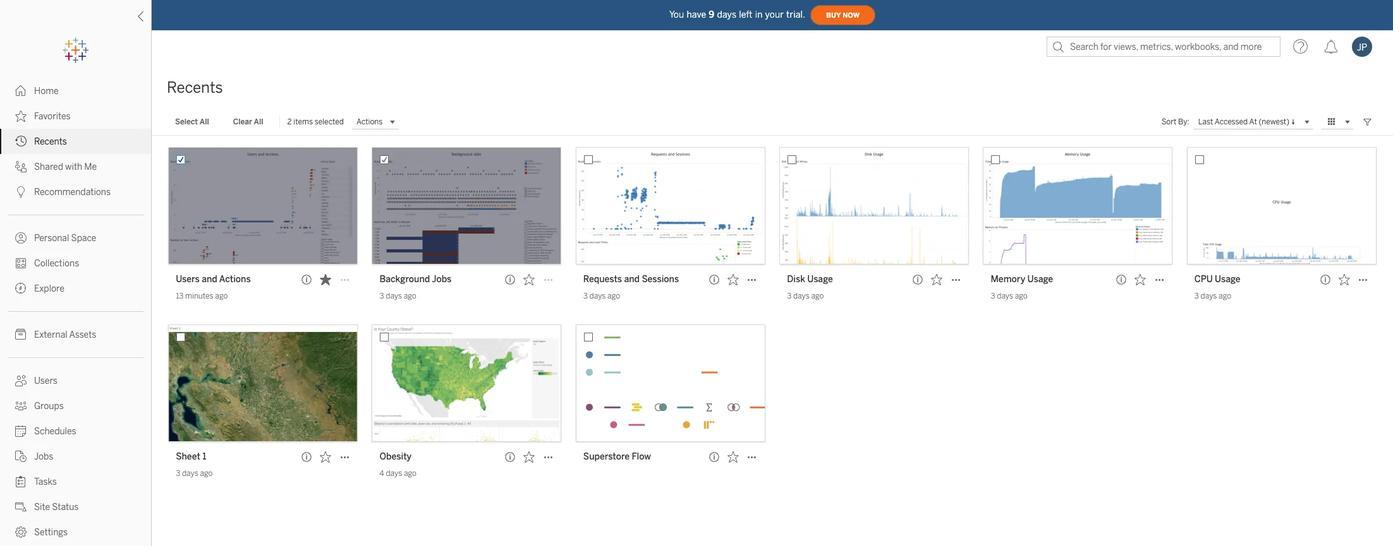 Task type: vqa. For each thing, say whether or not it's contained in the screenshot.
the middle '1'
no



Task type: describe. For each thing, give the bounding box(es) containing it.
by text only_f5he34f image for recommendations
[[15, 186, 27, 198]]

days for background
[[386, 292, 402, 301]]

requests
[[583, 274, 622, 285]]

sheet
[[176, 452, 200, 463]]

ago for requests
[[608, 292, 620, 301]]

3 days ago for background
[[380, 292, 416, 301]]

2 items selected
[[287, 118, 344, 126]]

by text only_f5he34f image for personal space
[[15, 233, 27, 244]]

collections
[[34, 259, 79, 269]]

ago for users
[[215, 292, 228, 301]]

superstore flow
[[583, 452, 651, 463]]

personal space
[[34, 233, 96, 244]]

by text only_f5he34f image for tasks
[[15, 477, 27, 488]]

buy now
[[826, 11, 860, 19]]

favorites link
[[0, 104, 151, 129]]

by text only_f5he34f image for site status
[[15, 502, 27, 513]]

3 for cpu usage
[[1195, 292, 1199, 301]]

memory
[[991, 274, 1026, 285]]

recents link
[[0, 129, 151, 154]]

3 days ago for disk
[[787, 292, 824, 301]]

settings
[[34, 528, 68, 539]]

sheet 1
[[176, 452, 206, 463]]

days for requests
[[590, 292, 606, 301]]

cpu usage
[[1195, 274, 1241, 285]]

1 horizontal spatial jobs
[[432, 274, 452, 285]]

external
[[34, 330, 67, 341]]

ago for disk
[[811, 292, 824, 301]]

days for sheet
[[182, 470, 198, 479]]

personal space link
[[0, 226, 151, 251]]

ago for sheet
[[200, 470, 213, 479]]

by text only_f5he34f image for users
[[15, 376, 27, 387]]

site status link
[[0, 495, 151, 520]]

external assets link
[[0, 322, 151, 348]]

recommendations
[[34, 187, 111, 198]]

me
[[84, 162, 97, 173]]

usage for cpu usage
[[1215, 274, 1241, 285]]

recents inside main navigation. press the up and down arrow keys to access links. element
[[34, 137, 67, 147]]

personal
[[34, 233, 69, 244]]

flow
[[632, 452, 651, 463]]

you
[[669, 9, 684, 20]]

explore link
[[0, 276, 151, 302]]

3 days ago for cpu
[[1195, 292, 1232, 301]]

tasks
[[34, 477, 57, 488]]

space
[[71, 233, 96, 244]]

by text only_f5he34f image for settings
[[15, 527, 27, 539]]

tasks link
[[0, 470, 151, 495]]

sort
[[1162, 118, 1177, 126]]

background
[[380, 274, 430, 285]]

selected
[[315, 118, 344, 126]]

days for cpu
[[1201, 292, 1217, 301]]

have
[[687, 9, 706, 20]]

shared
[[34, 162, 63, 173]]

favorites
[[34, 111, 71, 122]]

buy now button
[[811, 5, 876, 25]]

users for users and actions
[[176, 274, 200, 285]]

usage for disk usage
[[807, 274, 833, 285]]

by text only_f5he34f image for schedules
[[15, 426, 27, 437]]

schedules link
[[0, 419, 151, 444]]

obesity
[[380, 452, 412, 463]]

by text only_f5he34f image for groups
[[15, 401, 27, 412]]

by text only_f5he34f image for external assets
[[15, 329, 27, 341]]

users for users
[[34, 376, 57, 387]]

site status
[[34, 503, 79, 513]]

with
[[65, 162, 82, 173]]

superstore
[[583, 452, 630, 463]]

requests and sessions
[[583, 274, 679, 285]]

select all
[[175, 118, 209, 126]]

by:
[[1178, 118, 1190, 126]]

accessed
[[1215, 117, 1248, 126]]

your
[[765, 9, 784, 20]]

actions button
[[351, 114, 399, 130]]

ago for cpu
[[1219, 292, 1232, 301]]

by text only_f5he34f image for jobs
[[15, 451, 27, 463]]

schedules
[[34, 427, 76, 437]]

users and actions
[[176, 274, 251, 285]]

usage for memory usage
[[1028, 274, 1053, 285]]

1 horizontal spatial recents
[[167, 78, 223, 97]]

disk
[[787, 274, 805, 285]]

3 for requests and sessions
[[583, 292, 588, 301]]

and for sessions
[[624, 274, 640, 285]]

by text only_f5he34f image for recents
[[15, 136, 27, 147]]

shared with me
[[34, 162, 97, 173]]

minutes
[[185, 292, 213, 301]]

by text only_f5he34f image for shared with me
[[15, 161, 27, 173]]



Task type: locate. For each thing, give the bounding box(es) containing it.
days for memory
[[997, 292, 1013, 301]]

by text only_f5he34f image inside explore 'link'
[[15, 283, 27, 295]]

all for select all
[[200, 118, 209, 126]]

4 by text only_f5he34f image from the top
[[15, 233, 27, 244]]

1 vertical spatial users
[[34, 376, 57, 387]]

6 by text only_f5he34f image from the top
[[15, 451, 27, 463]]

days down the memory
[[997, 292, 1013, 301]]

1 vertical spatial jobs
[[34, 452, 53, 463]]

3 usage from the left
[[1215, 274, 1241, 285]]

jobs right background
[[432, 274, 452, 285]]

3 for disk usage
[[787, 292, 792, 301]]

by text only_f5he34f image inside personal space link
[[15, 233, 27, 244]]

users
[[176, 274, 200, 285], [34, 376, 57, 387]]

days right 4
[[386, 470, 402, 479]]

7 by text only_f5he34f image from the top
[[15, 477, 27, 488]]

0 horizontal spatial recents
[[34, 137, 67, 147]]

3 for memory usage
[[991, 292, 995, 301]]

actions right selected
[[357, 118, 383, 126]]

usage
[[807, 274, 833, 285], [1028, 274, 1053, 285], [1215, 274, 1241, 285]]

0 horizontal spatial actions
[[219, 274, 251, 285]]

by text only_f5he34f image inside schedules link
[[15, 426, 27, 437]]

ago for background
[[404, 292, 416, 301]]

now
[[843, 11, 860, 19]]

1 horizontal spatial actions
[[357, 118, 383, 126]]

3 down requests
[[583, 292, 588, 301]]

2 and from the left
[[624, 274, 640, 285]]

5 by text only_f5he34f image from the top
[[15, 283, 27, 295]]

all for clear all
[[254, 118, 263, 126]]

days down the sheet 1
[[182, 470, 198, 479]]

1
[[202, 452, 206, 463]]

0 horizontal spatial and
[[202, 274, 217, 285]]

6 by text only_f5he34f image from the top
[[15, 376, 27, 387]]

users inside users link
[[34, 376, 57, 387]]

navigation panel element
[[0, 38, 151, 546]]

8 by text only_f5he34f image from the top
[[15, 502, 27, 513]]

days down requests
[[590, 292, 606, 301]]

recents up shared
[[34, 137, 67, 147]]

by text only_f5he34f image inside site status link
[[15, 502, 27, 513]]

recents up the select all
[[167, 78, 223, 97]]

2 all from the left
[[254, 118, 263, 126]]

site
[[34, 503, 50, 513]]

all
[[200, 118, 209, 126], [254, 118, 263, 126]]

by text only_f5he34f image inside recents link
[[15, 136, 27, 147]]

usage right the memory
[[1028, 274, 1053, 285]]

groups
[[34, 401, 64, 412]]

ago
[[215, 292, 228, 301], [404, 292, 416, 301], [608, 292, 620, 301], [811, 292, 824, 301], [1015, 292, 1028, 301], [1219, 292, 1232, 301], [200, 470, 213, 479], [404, 470, 417, 479]]

1 by text only_f5he34f image from the top
[[15, 111, 27, 122]]

assets
[[69, 330, 96, 341]]

4 by text only_f5he34f image from the top
[[15, 329, 27, 341]]

3 days ago down disk usage
[[787, 292, 824, 301]]

0 vertical spatial jobs
[[432, 274, 452, 285]]

0 horizontal spatial all
[[200, 118, 209, 126]]

1 vertical spatial recents
[[34, 137, 67, 147]]

settings link
[[0, 520, 151, 546]]

days
[[717, 9, 737, 20], [386, 292, 402, 301], [590, 292, 606, 301], [793, 292, 810, 301], [997, 292, 1013, 301], [1201, 292, 1217, 301], [182, 470, 198, 479], [386, 470, 402, 479]]

0 vertical spatial actions
[[357, 118, 383, 126]]

ago down background
[[404, 292, 416, 301]]

recents
[[167, 78, 223, 97], [34, 137, 67, 147]]

by text only_f5he34f image inside favorites link
[[15, 111, 27, 122]]

actions up 13 minutes ago
[[219, 274, 251, 285]]

1 horizontal spatial users
[[176, 274, 200, 285]]

trial.
[[787, 9, 805, 20]]

3 days ago down requests
[[583, 292, 620, 301]]

3 days ago down the sheet 1
[[176, 470, 213, 479]]

all right clear
[[254, 118, 263, 126]]

ago down obesity in the left of the page
[[404, 470, 417, 479]]

0 horizontal spatial users
[[34, 376, 57, 387]]

1 by text only_f5he34f image from the top
[[15, 85, 27, 97]]

ago down disk usage
[[811, 292, 824, 301]]

3 down cpu at the bottom of the page
[[1195, 292, 1199, 301]]

by text only_f5he34f image
[[15, 85, 27, 97], [15, 136, 27, 147], [15, 161, 27, 173], [15, 233, 27, 244], [15, 283, 27, 295], [15, 376, 27, 387], [15, 426, 27, 437]]

by text only_f5he34f image inside "settings" link
[[15, 527, 27, 539]]

2 horizontal spatial usage
[[1215, 274, 1241, 285]]

jobs inside main navigation. press the up and down arrow keys to access links. element
[[34, 452, 53, 463]]

3 days ago down cpu usage
[[1195, 292, 1232, 301]]

sessions
[[642, 274, 679, 285]]

3 days ago down background
[[380, 292, 416, 301]]

13
[[176, 292, 184, 301]]

main navigation. press the up and down arrow keys to access links. element
[[0, 78, 151, 546]]

all right the select
[[200, 118, 209, 126]]

usage right cpu at the bottom of the page
[[1215, 274, 1241, 285]]

days down background
[[386, 292, 402, 301]]

13 minutes ago
[[176, 292, 228, 301]]

home link
[[0, 78, 151, 104]]

memory usage
[[991, 274, 1053, 285]]

1 horizontal spatial and
[[624, 274, 640, 285]]

3 days ago for memory
[[991, 292, 1028, 301]]

3
[[380, 292, 384, 301], [583, 292, 588, 301], [787, 292, 792, 301], [991, 292, 995, 301], [1195, 292, 1199, 301], [176, 470, 180, 479]]

0 horizontal spatial jobs
[[34, 452, 53, 463]]

recommendations link
[[0, 180, 151, 205]]

buy
[[826, 11, 841, 19]]

2 by text only_f5he34f image from the top
[[15, 136, 27, 147]]

and up 13 minutes ago
[[202, 274, 217, 285]]

users up groups
[[34, 376, 57, 387]]

ago down "1"
[[200, 470, 213, 479]]

2 usage from the left
[[1028, 274, 1053, 285]]

last accessed at (newest) button
[[1193, 114, 1314, 130]]

groups link
[[0, 394, 151, 419]]

jobs up tasks
[[34, 452, 53, 463]]

4 days ago
[[380, 470, 417, 479]]

by text only_f5he34f image inside tasks link
[[15, 477, 27, 488]]

clear
[[233, 118, 252, 126]]

by text only_f5he34f image for home
[[15, 85, 27, 97]]

9 by text only_f5he34f image from the top
[[15, 527, 27, 539]]

by text only_f5he34f image inside the jobs link
[[15, 451, 27, 463]]

ago down cpu usage
[[1219, 292, 1232, 301]]

3 by text only_f5he34f image from the top
[[15, 258, 27, 269]]

and left the "sessions"
[[624, 274, 640, 285]]

ago down requests
[[608, 292, 620, 301]]

by text only_f5he34f image inside external assets "link"
[[15, 329, 27, 341]]

3 for sheet 1
[[176, 470, 180, 479]]

0 vertical spatial recents
[[167, 78, 223, 97]]

last
[[1198, 117, 1213, 126]]

disk usage
[[787, 274, 833, 285]]

grid view image
[[1326, 116, 1338, 128]]

explore
[[34, 284, 64, 295]]

3 days ago
[[380, 292, 416, 301], [583, 292, 620, 301], [787, 292, 824, 301], [991, 292, 1028, 301], [1195, 292, 1232, 301], [176, 470, 213, 479]]

1 and from the left
[[202, 274, 217, 285]]

usage right disk
[[807, 274, 833, 285]]

by text only_f5he34f image inside the groups link
[[15, 401, 27, 412]]

ago down the memory usage at the bottom right of page
[[1015, 292, 1028, 301]]

days for disk
[[793, 292, 810, 301]]

home
[[34, 86, 59, 97]]

actions inside popup button
[[357, 118, 383, 126]]

left
[[739, 9, 753, 20]]

all inside button
[[254, 118, 263, 126]]

sort by:
[[1162, 118, 1190, 126]]

select
[[175, 118, 198, 126]]

days down disk
[[793, 292, 810, 301]]

by text only_f5he34f image
[[15, 111, 27, 122], [15, 186, 27, 198], [15, 258, 27, 269], [15, 329, 27, 341], [15, 401, 27, 412], [15, 451, 27, 463], [15, 477, 27, 488], [15, 502, 27, 513], [15, 527, 27, 539]]

1 usage from the left
[[807, 274, 833, 285]]

actions
[[357, 118, 383, 126], [219, 274, 251, 285]]

at
[[1250, 117, 1257, 126]]

users up 13
[[176, 274, 200, 285]]

by text only_f5he34f image for collections
[[15, 258, 27, 269]]

status
[[52, 503, 79, 513]]

3 down the memory
[[991, 292, 995, 301]]

and for actions
[[202, 274, 217, 285]]

users link
[[0, 369, 151, 394]]

by text only_f5he34f image for explore
[[15, 283, 27, 295]]

cpu
[[1195, 274, 1213, 285]]

clear all button
[[225, 114, 272, 130]]

3 by text only_f5he34f image from the top
[[15, 161, 27, 173]]

1 vertical spatial actions
[[219, 274, 251, 285]]

3 down disk
[[787, 292, 792, 301]]

2
[[287, 118, 292, 126]]

5 by text only_f5he34f image from the top
[[15, 401, 27, 412]]

items
[[293, 118, 313, 126]]

collections link
[[0, 251, 151, 276]]

by text only_f5he34f image for favorites
[[15, 111, 27, 122]]

and
[[202, 274, 217, 285], [624, 274, 640, 285]]

by text only_f5he34f image inside recommendations link
[[15, 186, 27, 198]]

days right 9
[[717, 9, 737, 20]]

by text only_f5he34f image inside shared with me link
[[15, 161, 27, 173]]

in
[[755, 9, 763, 20]]

days down cpu at the bottom of the page
[[1201, 292, 1217, 301]]

1 horizontal spatial usage
[[1028, 274, 1053, 285]]

9
[[709, 9, 715, 20]]

1 horizontal spatial all
[[254, 118, 263, 126]]

all inside 'button'
[[200, 118, 209, 126]]

3 down background
[[380, 292, 384, 301]]

by text only_f5he34f image inside collections link
[[15, 258, 27, 269]]

0 vertical spatial users
[[176, 274, 200, 285]]

external assets
[[34, 330, 96, 341]]

by text only_f5he34f image inside users link
[[15, 376, 27, 387]]

ago for memory
[[1015, 292, 1028, 301]]

by text only_f5he34f image inside home link
[[15, 85, 27, 97]]

4
[[380, 470, 384, 479]]

3 days ago for requests
[[583, 292, 620, 301]]

last accessed at (newest)
[[1198, 117, 1290, 126]]

jobs link
[[0, 444, 151, 470]]

background jobs
[[380, 274, 452, 285]]

clear all
[[233, 118, 263, 126]]

7 by text only_f5he34f image from the top
[[15, 426, 27, 437]]

shared with me link
[[0, 154, 151, 180]]

jobs
[[432, 274, 452, 285], [34, 452, 53, 463]]

3 down sheet
[[176, 470, 180, 479]]

(newest)
[[1259, 117, 1290, 126]]

3 for background jobs
[[380, 292, 384, 301]]

Search for views, metrics, workbooks, and more text field
[[1047, 37, 1281, 57]]

ago down users and actions
[[215, 292, 228, 301]]

select all button
[[167, 114, 217, 130]]

2 by text only_f5he34f image from the top
[[15, 186, 27, 198]]

1 all from the left
[[200, 118, 209, 126]]

0 horizontal spatial usage
[[807, 274, 833, 285]]

3 days ago down the memory
[[991, 292, 1028, 301]]

3 days ago for sheet
[[176, 470, 213, 479]]

you have 9 days left in your trial.
[[669, 9, 805, 20]]



